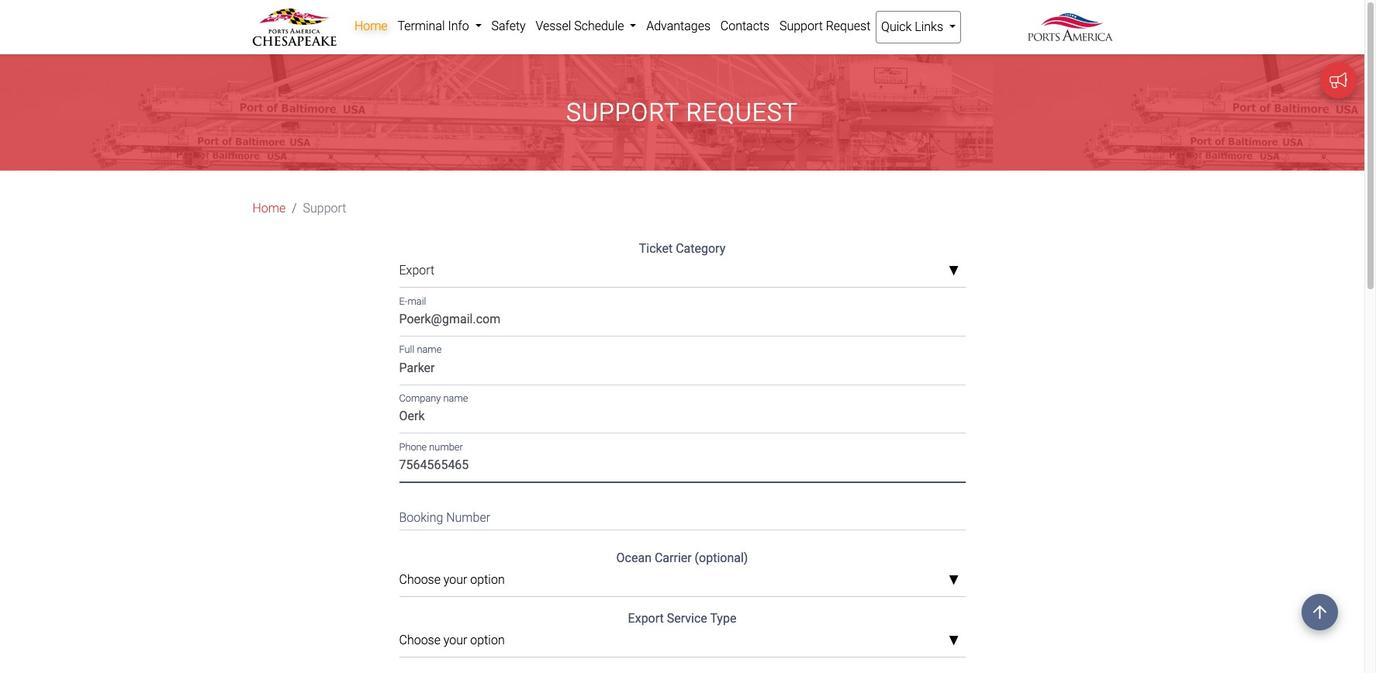 Task type: vqa. For each thing, say whether or not it's contained in the screenshot.
the +1 410-649-7769
no



Task type: describe. For each thing, give the bounding box(es) containing it.
links
[[915, 19, 943, 34]]

safety link
[[486, 11, 531, 42]]

type
[[710, 612, 736, 626]]

name for full name
[[417, 344, 442, 356]]

ticket category
[[639, 242, 725, 256]]

phone
[[399, 441, 427, 453]]

advantages link
[[641, 11, 716, 42]]

Phone number text field
[[399, 452, 965, 482]]

terminal info
[[397, 19, 472, 33]]

1 vertical spatial support request
[[566, 98, 798, 127]]

e-mail
[[399, 295, 426, 307]]

0 horizontal spatial support
[[303, 201, 346, 216]]

export service type
[[628, 612, 736, 626]]

1 option from the top
[[470, 573, 505, 587]]

ocean
[[616, 551, 652, 566]]

number
[[446, 511, 490, 525]]

2 ▼ from the top
[[948, 575, 959, 587]]

advantages
[[646, 19, 711, 33]]

2 choose your option from the top
[[399, 633, 505, 648]]

terminal info link
[[393, 11, 486, 42]]

mail
[[408, 295, 426, 307]]

e-
[[399, 295, 408, 307]]

full
[[399, 344, 414, 356]]

schedule
[[574, 19, 624, 33]]

vessel schedule link
[[531, 11, 641, 42]]

1 horizontal spatial home link
[[349, 11, 393, 42]]

go to top image
[[1302, 594, 1338, 631]]

2 option from the top
[[470, 633, 505, 648]]

phone number
[[399, 441, 463, 453]]

contacts
[[720, 19, 770, 33]]

quick links link
[[876, 11, 961, 43]]

1 your from the top
[[444, 573, 467, 587]]

home for right home link
[[354, 19, 388, 33]]



Task type: locate. For each thing, give the bounding box(es) containing it.
choose your option
[[399, 573, 505, 587], [399, 633, 505, 648]]

name right full on the left bottom
[[417, 344, 442, 356]]

ocean carrier (optional)
[[616, 551, 748, 566]]

0 vertical spatial choose
[[399, 573, 441, 587]]

1 vertical spatial option
[[470, 633, 505, 648]]

company name
[[399, 393, 468, 404]]

support request
[[780, 19, 871, 33], [566, 98, 798, 127]]

1 choose from the top
[[399, 573, 441, 587]]

booking number
[[399, 511, 490, 525]]

Booking Number text field
[[399, 501, 965, 531]]

request
[[826, 19, 871, 33], [686, 98, 798, 127]]

category
[[676, 242, 725, 256]]

0 horizontal spatial home link
[[252, 200, 286, 218]]

1 horizontal spatial export
[[628, 612, 664, 626]]

2 horizontal spatial support
[[780, 19, 823, 33]]

support
[[780, 19, 823, 33], [566, 98, 679, 127], [303, 201, 346, 216]]

vessel
[[536, 19, 571, 33]]

booking
[[399, 511, 443, 525]]

terminal
[[397, 19, 445, 33]]

info
[[448, 19, 469, 33]]

1 vertical spatial support
[[566, 98, 679, 127]]

choose
[[399, 573, 441, 587], [399, 633, 441, 648]]

E-mail email field
[[399, 307, 965, 337]]

2 choose from the top
[[399, 633, 441, 648]]

home for bottommost home link
[[252, 201, 286, 216]]

support request link
[[775, 11, 876, 42]]

option
[[470, 573, 505, 587], [470, 633, 505, 648]]

home inside home link
[[354, 19, 388, 33]]

2 your from the top
[[444, 633, 467, 648]]

full name
[[399, 344, 442, 356]]

company
[[399, 393, 441, 404]]

0 vertical spatial ▼
[[948, 265, 959, 278]]

vessel schedule
[[536, 19, 627, 33]]

1 horizontal spatial support
[[566, 98, 679, 127]]

0 vertical spatial home link
[[349, 11, 393, 42]]

Company name text field
[[399, 404, 965, 434]]

▼
[[948, 265, 959, 278], [948, 575, 959, 587], [948, 635, 959, 648]]

name
[[417, 344, 442, 356], [443, 393, 468, 404]]

1 vertical spatial name
[[443, 393, 468, 404]]

0 vertical spatial option
[[470, 573, 505, 587]]

3 ▼ from the top
[[948, 635, 959, 648]]

contacts link
[[716, 11, 775, 42]]

0 horizontal spatial export
[[399, 263, 434, 278]]

0 horizontal spatial name
[[417, 344, 442, 356]]

quick links
[[881, 19, 946, 34]]

Full name text field
[[399, 355, 965, 385]]

1 vertical spatial home
[[252, 201, 286, 216]]

0 vertical spatial your
[[444, 573, 467, 587]]

1 vertical spatial choose
[[399, 633, 441, 648]]

1 vertical spatial request
[[686, 98, 798, 127]]

0 vertical spatial home
[[354, 19, 388, 33]]

quick
[[881, 19, 912, 34]]

number
[[429, 441, 463, 453]]

ticket
[[639, 242, 673, 256]]

1 horizontal spatial name
[[443, 393, 468, 404]]

export for export
[[399, 263, 434, 278]]

export up mail
[[399, 263, 434, 278]]

export for export service type
[[628, 612, 664, 626]]

0 horizontal spatial home
[[252, 201, 286, 216]]

export
[[399, 263, 434, 278], [628, 612, 664, 626]]

1 vertical spatial ▼
[[948, 575, 959, 587]]

1 horizontal spatial request
[[826, 19, 871, 33]]

home
[[354, 19, 388, 33], [252, 201, 286, 216]]

home link
[[349, 11, 393, 42], [252, 200, 286, 218]]

0 vertical spatial request
[[826, 19, 871, 33]]

1 choose your option from the top
[[399, 573, 505, 587]]

0 vertical spatial support
[[780, 19, 823, 33]]

1 horizontal spatial home
[[354, 19, 388, 33]]

your
[[444, 573, 467, 587], [444, 633, 467, 648]]

2 vertical spatial ▼
[[948, 635, 959, 648]]

0 horizontal spatial request
[[686, 98, 798, 127]]

export left the "service"
[[628, 612, 664, 626]]

name right company in the left of the page
[[443, 393, 468, 404]]

0 vertical spatial name
[[417, 344, 442, 356]]

0 vertical spatial choose your option
[[399, 573, 505, 587]]

1 vertical spatial export
[[628, 612, 664, 626]]

0 vertical spatial export
[[399, 263, 434, 278]]

1 vertical spatial choose your option
[[399, 633, 505, 648]]

name for company name
[[443, 393, 468, 404]]

0 vertical spatial support request
[[780, 19, 871, 33]]

1 vertical spatial home link
[[252, 200, 286, 218]]

2 vertical spatial support
[[303, 201, 346, 216]]

safety
[[491, 19, 526, 33]]

service
[[667, 612, 707, 626]]

1 vertical spatial your
[[444, 633, 467, 648]]

1 ▼ from the top
[[948, 265, 959, 278]]

carrier
[[655, 551, 692, 566]]

(optional)
[[695, 551, 748, 566]]



